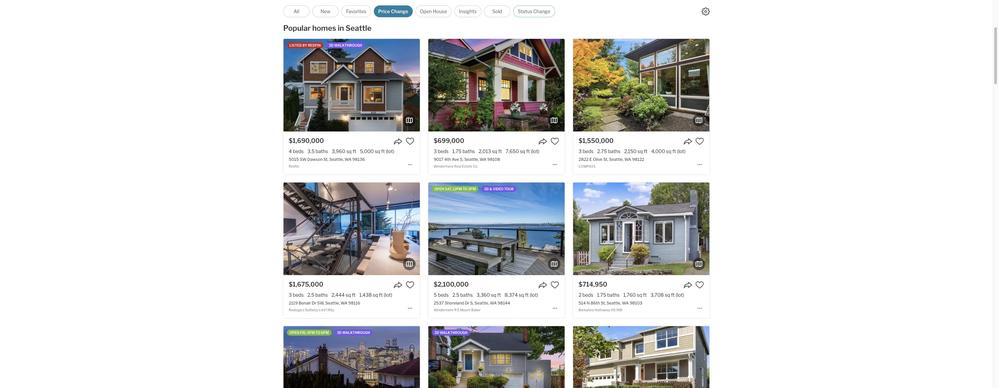 Task type: locate. For each thing, give the bounding box(es) containing it.
Status Change radio
[[513, 5, 555, 17]]

e inside 2822 e olive st, seattle, wa 98122 compass
[[589, 157, 592, 162]]

favorite button image
[[406, 137, 414, 146], [550, 137, 559, 146], [406, 281, 414, 290], [695, 281, 704, 290]]

photo of 2537 shoreland dr s, seattle, wa 98144 image
[[292, 183, 428, 275], [428, 183, 565, 275], [565, 183, 701, 275]]

2.5 for $1,675,000
[[307, 292, 314, 298]]

st, inside 5015 sw dawson st, seattle, wa 98136 redfin
[[323, 157, 328, 162]]

wa down 2,444 sq ft
[[341, 301, 347, 306]]

option group
[[283, 5, 555, 17]]

2.75 baths
[[597, 149, 620, 154]]

windermere down "2537"
[[434, 308, 454, 312]]

dr inside 2537 shoreland dr s, seattle, wa 98144 windermere r e mount baker
[[465, 301, 469, 306]]

4,000 sq ft (lot)
[[651, 149, 686, 154]]

514 n 86th st, seattle, wa 98103 berkshire hathaway hs nw
[[579, 301, 642, 312]]

s, right ave
[[460, 157, 463, 162]]

photo of 918 n 91st st, seattle, wa 98103 image
[[437, 327, 573, 388], [573, 327, 710, 388], [710, 327, 846, 388]]

to left 3pm
[[463, 187, 467, 191]]

st, inside 2822 e olive st, seattle, wa 98122 compass
[[603, 157, 608, 162]]

2 2.5 from the left
[[452, 292, 459, 298]]

house
[[433, 8, 447, 14]]

1 horizontal spatial 2.5
[[452, 292, 459, 298]]

2.5 baths up sw,
[[307, 292, 328, 298]]

walkthrough down r
[[440, 331, 467, 335]]

baths up 2537 shoreland dr s, seattle, wa 98144 windermere r e mount baker
[[460, 292, 473, 298]]

ft up the "98136"
[[353, 149, 356, 154]]

to right 4pm
[[315, 331, 320, 335]]

3 up 2119
[[289, 292, 292, 298]]

0 horizontal spatial favorite button image
[[550, 281, 559, 290]]

sq right 1,438
[[373, 292, 378, 298]]

baths up 2822 e olive st, seattle, wa 98122 compass
[[608, 149, 620, 154]]

98136
[[352, 157, 365, 162]]

2 photo of 918 n 91st st, seattle, wa 98103 image from the left
[[573, 327, 710, 388]]

ft up 98116
[[352, 292, 356, 298]]

ft for 8,374 sq ft (lot)
[[525, 292, 529, 298]]

change inside radio
[[533, 8, 550, 14]]

listed by redfin
[[289, 43, 321, 47]]

photo of 2822 e olive st, seattle, wa 98122 image
[[437, 39, 573, 132], [573, 39, 710, 132], [710, 39, 846, 132]]

1 dr from the left
[[312, 301, 316, 306]]

sq for 7,650
[[520, 149, 525, 154]]

favorite button checkbox
[[406, 137, 414, 146], [695, 137, 704, 146], [406, 281, 414, 290], [550, 281, 559, 290]]

3d walkthrough down r
[[434, 331, 467, 335]]

baths up sw,
[[315, 292, 328, 298]]

3d
[[329, 43, 334, 47], [484, 187, 489, 191], [337, 331, 342, 335], [434, 331, 439, 335]]

0 vertical spatial e
[[589, 157, 592, 162]]

baths for $1,550,000
[[608, 149, 620, 154]]

st, up the hathaway
[[601, 301, 606, 306]]

0 vertical spatial favorite button image
[[695, 137, 704, 146]]

sw
[[300, 157, 306, 162]]

2.75
[[597, 149, 607, 154]]

1 horizontal spatial 3
[[434, 149, 437, 154]]

(lot) for $2,100,000
[[530, 292, 538, 298]]

(lot) right '5,000'
[[386, 149, 394, 154]]

0 horizontal spatial 3 beds
[[289, 292, 304, 298]]

int'l
[[321, 308, 327, 312]]

1 horizontal spatial favorite button checkbox
[[695, 281, 704, 290]]

walkthrough down 98116
[[342, 331, 370, 335]]

3,708
[[650, 292, 664, 298]]

wa inside 2119 bonair dr sw, seattle, wa 98116 realogics sotheby's int'l rlty
[[341, 301, 347, 306]]

option group containing all
[[283, 5, 555, 17]]

beds right 5
[[438, 292, 449, 298]]

0 vertical spatial windermere
[[434, 165, 454, 169]]

(lot) for $699,000
[[531, 149, 539, 154]]

ft up 98144
[[497, 292, 501, 298]]

2 photo of 1221 bigelow ave n, seattle, wa 98109 image from the left
[[283, 327, 420, 388]]

ft up 98108
[[498, 149, 502, 154]]

baths for $2,100,000
[[460, 292, 473, 298]]

sq right 8,374
[[519, 292, 524, 298]]

baths up dawson
[[316, 149, 328, 154]]

favorite button image for $714,950
[[695, 281, 704, 290]]

3,960 sq ft
[[332, 149, 356, 154]]

baths up 514 n 86th st, seattle, wa 98103 berkshire hathaway hs nw
[[607, 292, 620, 298]]

ave
[[452, 157, 459, 162]]

2 dr from the left
[[465, 301, 469, 306]]

change inside 'option'
[[391, 8, 408, 14]]

2 photo of 9017 4th ave s, seattle, wa 98108 image from the left
[[428, 39, 565, 132]]

sq up '98103'
[[637, 292, 642, 298]]

e right r
[[457, 308, 459, 312]]

bonair
[[299, 301, 311, 306]]

Price Change radio
[[374, 5, 413, 17]]

estate
[[462, 165, 472, 169]]

sq
[[346, 149, 352, 154], [375, 149, 380, 154], [492, 149, 497, 154], [520, 149, 525, 154], [638, 149, 643, 154], [666, 149, 671, 154], [346, 292, 351, 298], [373, 292, 378, 298], [491, 292, 496, 298], [519, 292, 524, 298], [637, 292, 642, 298], [665, 292, 670, 298]]

98108
[[487, 157, 500, 162]]

seattle, up rlty in the left bottom of the page
[[325, 301, 340, 306]]

seattle, for $1,690,000
[[329, 157, 344, 162]]

price
[[378, 8, 390, 14]]

baths for $714,950
[[607, 292, 620, 298]]

3 photo of 2537 shoreland dr s, seattle, wa 98144 image from the left
[[565, 183, 701, 275]]

sq right 3,708
[[665, 292, 670, 298]]

9017 4th ave s, seattle, wa 98108 windermere real estate co.
[[434, 157, 500, 169]]

dr for $2,100,000
[[465, 301, 469, 306]]

0 vertical spatial 1.75
[[452, 149, 461, 154]]

wa down '3,960 sq ft'
[[345, 157, 351, 162]]

1 photo of 2822 e olive st, seattle, wa 98122 image from the left
[[437, 39, 573, 132]]

0 horizontal spatial s,
[[460, 157, 463, 162]]

photo of 9017 4th ave s, seattle, wa 98108 image
[[292, 39, 428, 132], [428, 39, 565, 132], [565, 39, 701, 132]]

favorite button checkbox
[[550, 137, 559, 146], [695, 281, 704, 290]]

sq right "3,360"
[[491, 292, 496, 298]]

3 photo of 918 n 91st st, seattle, wa 98103 image from the left
[[710, 327, 846, 388]]

walkthrough for listed by redfin
[[334, 43, 362, 47]]

1 photo of 9017 4th ave s, seattle, wa 98108 image from the left
[[292, 39, 428, 132]]

wa up nw
[[622, 301, 629, 306]]

ft right 4,000
[[672, 149, 676, 154]]

2 2.5 baths from the left
[[452, 292, 473, 298]]

wa down 2,013
[[480, 157, 486, 162]]

1 horizontal spatial 3 beds
[[434, 149, 449, 154]]

wa inside 2822 e olive st, seattle, wa 98122 compass
[[624, 157, 631, 162]]

walkthrough for open fri, 4pm to 6pm
[[342, 331, 370, 335]]

beds for $699,000
[[438, 149, 449, 154]]

windermere down 4th
[[434, 165, 454, 169]]

beds right the 4
[[293, 149, 304, 154]]

New radio
[[312, 5, 339, 17]]

2.5 baths for $2,100,000
[[452, 292, 473, 298]]

0 horizontal spatial to
[[315, 331, 320, 335]]

1 vertical spatial to
[[315, 331, 320, 335]]

(lot) right 4,000
[[677, 149, 686, 154]]

favorite button checkbox for $1,550,000
[[695, 137, 704, 146]]

2.5 baths for $1,675,000
[[307, 292, 328, 298]]

st, for $1,690,000
[[323, 157, 328, 162]]

open for open fri, 4pm to 6pm
[[289, 331, 299, 335]]

0 vertical spatial to
[[463, 187, 467, 191]]

windermere inside 2537 shoreland dr s, seattle, wa 98144 windermere r e mount baker
[[434, 308, 454, 312]]

change right price
[[391, 8, 408, 14]]

1 windermere from the top
[[434, 165, 454, 169]]

to for 6pm
[[315, 331, 320, 335]]

sq for 1,438
[[373, 292, 378, 298]]

seattle, inside 9017 4th ave s, seattle, wa 98108 windermere real estate co.
[[464, 157, 479, 162]]

5 beds
[[434, 292, 449, 298]]

wa inside 2537 shoreland dr s, seattle, wa 98144 windermere r e mount baker
[[490, 301, 497, 306]]

0 horizontal spatial 1.75
[[452, 149, 461, 154]]

seattle, inside 2537 shoreland dr s, seattle, wa 98144 windermere r e mount baker
[[475, 301, 489, 306]]

3 photo of 514 n 86th st, seattle, wa 98103 image from the left
[[710, 183, 846, 275]]

seattle, down 2.75 baths at the top right
[[609, 157, 624, 162]]

86th
[[591, 301, 600, 306]]

1 horizontal spatial open
[[434, 187, 444, 191]]

baths for $1,690,000
[[316, 149, 328, 154]]

1 vertical spatial favorite button checkbox
[[695, 281, 704, 290]]

2.5 up the bonair at the left bottom of page
[[307, 292, 314, 298]]

3 beds
[[434, 149, 449, 154], [579, 149, 593, 154], [289, 292, 304, 298]]

7,650
[[506, 149, 519, 154]]

2
[[579, 292, 581, 298]]

(lot) right 7,650
[[531, 149, 539, 154]]

0 vertical spatial 1.75 baths
[[452, 149, 475, 154]]

0 horizontal spatial open
[[289, 331, 299, 335]]

wa inside 5015 sw dawson st, seattle, wa 98136 redfin
[[345, 157, 351, 162]]

1 photo of 1221 bigelow ave n, seattle, wa 98109 image from the left
[[147, 327, 283, 388]]

1 horizontal spatial change
[[533, 8, 550, 14]]

favorite button image
[[695, 137, 704, 146], [550, 281, 559, 290]]

realogics
[[289, 308, 304, 312]]

seattle, down "3,360"
[[475, 301, 489, 306]]

2119 bonair dr sw, seattle, wa 98116 realogics sotheby's int'l rlty
[[289, 301, 360, 312]]

2 horizontal spatial 3
[[579, 149, 582, 154]]

3d right 6pm
[[337, 331, 342, 335]]

2 change from the left
[[533, 8, 550, 14]]

1.75 baths
[[452, 149, 475, 154], [597, 292, 620, 298]]

seattle, for $1,675,000
[[325, 301, 340, 306]]

change for price change
[[391, 8, 408, 14]]

sq for 5,000
[[375, 149, 380, 154]]

3 up 2822
[[579, 149, 582, 154]]

beds for $2,100,000
[[438, 292, 449, 298]]

seattle,
[[329, 157, 344, 162], [464, 157, 479, 162], [609, 157, 624, 162], [325, 301, 340, 306], [475, 301, 489, 306], [607, 301, 621, 306]]

seattle, for $2,100,000
[[475, 301, 489, 306]]

beds for $1,675,000
[[293, 292, 304, 298]]

1.75 up ave
[[452, 149, 461, 154]]

1 horizontal spatial to
[[463, 187, 467, 191]]

ft right 3,708
[[671, 292, 675, 298]]

1.75 baths for $699,000
[[452, 149, 475, 154]]

photo of 2314 e lynn st, seattle, wa 98112 image
[[292, 327, 428, 388], [428, 327, 565, 388], [565, 327, 701, 388]]

sq right 3,960
[[346, 149, 352, 154]]

0 horizontal spatial 3
[[289, 292, 292, 298]]

2.5
[[307, 292, 314, 298], [452, 292, 459, 298]]

3d walkthrough for listed by redfin
[[329, 43, 362, 47]]

3d walkthrough right 6pm
[[337, 331, 370, 335]]

2537
[[434, 301, 444, 306]]

0 vertical spatial s,
[[460, 157, 463, 162]]

seattle, inside 2822 e olive st, seattle, wa 98122 compass
[[609, 157, 624, 162]]

2 horizontal spatial 3 beds
[[579, 149, 593, 154]]

photo of 1221 bigelow ave n, seattle, wa 98109 image
[[147, 327, 283, 388], [283, 327, 420, 388], [420, 327, 556, 388]]

3 beds for $1,675,000
[[289, 292, 304, 298]]

insights
[[459, 8, 477, 14]]

sq up 98122 on the right of page
[[638, 149, 643, 154]]

1 photo of 5015 sw dawson st, seattle, wa 98136 image from the left
[[147, 39, 283, 132]]

1 vertical spatial windermere
[[434, 308, 454, 312]]

(lot) right 3,708
[[676, 292, 684, 298]]

2.5 baths up shoreland
[[452, 292, 473, 298]]

ft for 2,150 sq ft
[[644, 149, 648, 154]]

0 vertical spatial favorite button checkbox
[[550, 137, 559, 146]]

wa inside 9017 4th ave s, seattle, wa 98108 windermere real estate co.
[[480, 157, 486, 162]]

sq right '5,000'
[[375, 149, 380, 154]]

rlty
[[328, 308, 334, 312]]

seattle, up co.
[[464, 157, 479, 162]]

open left the fri,
[[289, 331, 299, 335]]

ft right 1,438
[[379, 292, 383, 298]]

3 beds for $1,550,000
[[579, 149, 593, 154]]

wa
[[345, 157, 351, 162], [480, 157, 486, 162], [624, 157, 631, 162], [341, 301, 347, 306], [490, 301, 497, 306], [622, 301, 629, 306]]

1 horizontal spatial 1.75 baths
[[597, 292, 620, 298]]

dr left sw,
[[312, 301, 316, 306]]

walkthrough
[[334, 43, 362, 47], [342, 331, 370, 335], [440, 331, 467, 335]]

(lot) right 8,374
[[530, 292, 538, 298]]

sq up 98108
[[492, 149, 497, 154]]

1.75 baths up 514 n 86th st, seattle, wa 98103 berkshire hathaway hs nw
[[597, 292, 620, 298]]

photo of 5015 sw dawson st, seattle, wa 98136 image
[[147, 39, 283, 132], [283, 39, 420, 132], [420, 39, 556, 132]]

sq up 98116
[[346, 292, 351, 298]]

photo of 514 n 86th st, seattle, wa 98103 image
[[437, 183, 573, 275], [573, 183, 710, 275], [710, 183, 846, 275]]

3 beds up 9017
[[434, 149, 449, 154]]

(lot) right 1,438
[[384, 292, 392, 298]]

ft for 5,000 sq ft (lot)
[[381, 149, 385, 154]]

ft
[[353, 149, 356, 154], [381, 149, 385, 154], [498, 149, 502, 154], [526, 149, 530, 154], [644, 149, 648, 154], [672, 149, 676, 154], [352, 292, 356, 298], [379, 292, 383, 298], [497, 292, 501, 298], [525, 292, 529, 298], [643, 292, 647, 298], [671, 292, 675, 298]]

1.75 for $699,000
[[452, 149, 461, 154]]

listed
[[289, 43, 302, 47]]

sq right 7,650
[[520, 149, 525, 154]]

Insights radio
[[454, 5, 481, 17]]

sq for 3,360
[[491, 292, 496, 298]]

1 2.5 baths from the left
[[307, 292, 328, 298]]

3 photo of 9017 4th ave s, seattle, wa 98108 image from the left
[[565, 39, 701, 132]]

2.5 up shoreland
[[452, 292, 459, 298]]

5015
[[289, 157, 299, 162]]

st, right dawson
[[323, 157, 328, 162]]

1.75
[[452, 149, 461, 154], [597, 292, 606, 298]]

1 vertical spatial 1.75 baths
[[597, 292, 620, 298]]

3d for open fri, 4pm to 6pm
[[337, 331, 342, 335]]

3d for open sat, 12pm to 3pm
[[484, 187, 489, 191]]

change right status
[[533, 8, 550, 14]]

3.5
[[307, 149, 315, 154]]

wa inside 514 n 86th st, seattle, wa 98103 berkshire hathaway hs nw
[[622, 301, 629, 306]]

3 beds for $699,000
[[434, 149, 449, 154]]

1 horizontal spatial dr
[[465, 301, 469, 306]]

3 photo of 2119 bonair dr sw, seattle, wa 98116 image from the left
[[420, 183, 556, 275]]

3,360 sq ft
[[477, 292, 501, 298]]

beds up 2822
[[583, 149, 593, 154]]

beds right 2
[[582, 292, 593, 298]]

ft for 3,960 sq ft
[[353, 149, 356, 154]]

seattle, inside 2119 bonair dr sw, seattle, wa 98116 realogics sotheby's int'l rlty
[[325, 301, 340, 306]]

1 horizontal spatial favorite button image
[[695, 137, 704, 146]]

ft left 3,708
[[643, 292, 647, 298]]

4,000
[[651, 149, 665, 154]]

sq for 3,708
[[665, 292, 670, 298]]

3.5 baths
[[307, 149, 328, 154]]

s, inside 2537 shoreland dr s, seattle, wa 98144 windermere r e mount baker
[[470, 301, 474, 306]]

1 change from the left
[[391, 8, 408, 14]]

2 photo of 2119 bonair dr sw, seattle, wa 98116 image from the left
[[283, 183, 420, 275]]

1 horizontal spatial 2.5 baths
[[452, 292, 473, 298]]

open for open sat, 12pm to 3pm
[[434, 187, 444, 191]]

1.75 baths up ave
[[452, 149, 475, 154]]

dr up mount
[[465, 301, 469, 306]]

1 vertical spatial s,
[[470, 301, 474, 306]]

baths
[[316, 149, 328, 154], [462, 149, 475, 154], [608, 149, 620, 154], [315, 292, 328, 298], [460, 292, 473, 298], [607, 292, 620, 298]]

ft for 7,650 sq ft (lot)
[[526, 149, 530, 154]]

3,960
[[332, 149, 345, 154]]

seattle, inside 5015 sw dawson st, seattle, wa 98136 redfin
[[329, 157, 344, 162]]

change for status change
[[533, 8, 550, 14]]

st,
[[323, 157, 328, 162], [603, 157, 608, 162], [601, 301, 606, 306]]

favorite button checkbox for $699,000
[[550, 137, 559, 146]]

0 horizontal spatial 2.5 baths
[[307, 292, 328, 298]]

windermere
[[434, 165, 454, 169], [434, 308, 454, 312]]

1.75 up 86th
[[597, 292, 606, 298]]

3 photo of 1221 bigelow ave n, seattle, wa 98109 image from the left
[[420, 327, 556, 388]]

ft right 7,650
[[526, 149, 530, 154]]

3 photo of 2822 e olive st, seattle, wa 98122 image from the left
[[710, 39, 846, 132]]

status change
[[518, 8, 550, 14]]

4th
[[444, 157, 451, 162]]

1 2.5 from the left
[[307, 292, 314, 298]]

favorite button image for $1,550,000
[[695, 137, 704, 146]]

ft right 8,374
[[525, 292, 529, 298]]

st, right the olive
[[603, 157, 608, 162]]

open left sat,
[[434, 187, 444, 191]]

3d walkthrough down in
[[329, 43, 362, 47]]

photo of 2119 bonair dr sw, seattle, wa 98116 image
[[147, 183, 283, 275], [283, 183, 420, 275], [420, 183, 556, 275]]

sq right 4,000
[[666, 149, 671, 154]]

3pm
[[468, 187, 476, 191]]

e
[[589, 157, 592, 162], [457, 308, 459, 312]]

1.75 baths for $714,950
[[597, 292, 620, 298]]

3d walkthrough
[[329, 43, 362, 47], [337, 331, 370, 335], [434, 331, 467, 335]]

sq for 1,760
[[637, 292, 642, 298]]

windermere for $2,100,000
[[434, 308, 454, 312]]

ft for 1,760 sq ft
[[643, 292, 647, 298]]

ft right '5,000'
[[381, 149, 385, 154]]

1 horizontal spatial s,
[[470, 301, 474, 306]]

ft for 4,000 sq ft (lot)
[[672, 149, 676, 154]]

0 horizontal spatial 1.75 baths
[[452, 149, 475, 154]]

1 photo of 2314 e lynn st, seattle, wa 98112 image from the left
[[292, 327, 428, 388]]

1 vertical spatial 1.75
[[597, 292, 606, 298]]

0 horizontal spatial favorite button checkbox
[[550, 137, 559, 146]]

1 vertical spatial favorite button image
[[550, 281, 559, 290]]

wa down 2,150
[[624, 157, 631, 162]]

3 beds up 2822
[[579, 149, 593, 154]]

beds for $714,950
[[582, 292, 593, 298]]

1 horizontal spatial 1.75
[[597, 292, 606, 298]]

real
[[454, 165, 461, 169]]

s, inside 9017 4th ave s, seattle, wa 98108 windermere real estate co.
[[460, 157, 463, 162]]

3d right "redfin" on the top left
[[329, 43, 334, 47]]

st, inside 514 n 86th st, seattle, wa 98103 berkshire hathaway hs nw
[[601, 301, 606, 306]]

s,
[[460, 157, 463, 162], [470, 301, 474, 306]]

1 horizontal spatial e
[[589, 157, 592, 162]]

beds up 2119
[[293, 292, 304, 298]]

beds up 4th
[[438, 149, 449, 154]]

1 vertical spatial e
[[457, 308, 459, 312]]

3d left &
[[484, 187, 489, 191]]

2 windermere from the top
[[434, 308, 454, 312]]

0 horizontal spatial change
[[391, 8, 408, 14]]

0 vertical spatial open
[[434, 187, 444, 191]]

seattle, inside 514 n 86th st, seattle, wa 98103 berkshire hathaway hs nw
[[607, 301, 621, 306]]

dr inside 2119 bonair dr sw, seattle, wa 98116 realogics sotheby's int'l rlty
[[312, 301, 316, 306]]

tour
[[504, 187, 514, 191]]

(lot) for $714,950
[[676, 292, 684, 298]]

1 vertical spatial open
[[289, 331, 299, 335]]

ft up 98122 on the right of page
[[644, 149, 648, 154]]

2.5 for $2,100,000
[[452, 292, 459, 298]]

0 horizontal spatial e
[[457, 308, 459, 312]]

6pm
[[321, 331, 329, 335]]

s, up baker
[[470, 301, 474, 306]]

e left the olive
[[589, 157, 592, 162]]

baths up 9017 4th ave s, seattle, wa 98108 windermere real estate co.
[[462, 149, 475, 154]]

walkthrough down in
[[334, 43, 362, 47]]

ft for 2,013 sq ft
[[498, 149, 502, 154]]

windermere inside 9017 4th ave s, seattle, wa 98108 windermere real estate co.
[[434, 165, 454, 169]]

3 beds up 2119
[[289, 292, 304, 298]]

r
[[454, 308, 457, 312]]

1,438 sq ft (lot)
[[359, 292, 392, 298]]

4
[[289, 149, 292, 154]]

wa down the 3,360 sq ft
[[490, 301, 497, 306]]

2 beds
[[579, 292, 593, 298]]

seattle, down 3,960
[[329, 157, 344, 162]]

0 horizontal spatial 2.5
[[307, 292, 314, 298]]

2,150
[[624, 149, 637, 154]]

seattle, up the hs
[[607, 301, 621, 306]]

3 up 9017
[[434, 149, 437, 154]]

0 horizontal spatial dr
[[312, 301, 316, 306]]

514
[[579, 301, 586, 306]]

2 photo of 514 n 86th st, seattle, wa 98103 image from the left
[[573, 183, 710, 275]]

ft for 3,360 sq ft
[[497, 292, 501, 298]]

1 photo of 514 n 86th st, seattle, wa 98103 image from the left
[[437, 183, 573, 275]]

wa for $1,550,000
[[624, 157, 631, 162]]

by
[[302, 43, 307, 47]]

open
[[434, 187, 444, 191], [289, 331, 299, 335]]



Task type: describe. For each thing, give the bounding box(es) containing it.
All radio
[[283, 5, 310, 17]]

in
[[338, 24, 344, 32]]

2 photo of 2314 e lynn st, seattle, wa 98112 image from the left
[[428, 327, 565, 388]]

all
[[294, 8, 299, 14]]

98122
[[632, 157, 644, 162]]

(lot) for $1,550,000
[[677, 149, 686, 154]]

sw,
[[317, 301, 324, 306]]

ft for 1,438 sq ft (lot)
[[379, 292, 383, 298]]

8,374
[[505, 292, 518, 298]]

Open House radio
[[415, 5, 452, 17]]

1 photo of 2537 shoreland dr s, seattle, wa 98144 image from the left
[[292, 183, 428, 275]]

$699,000
[[434, 137, 464, 144]]

seattle, for $699,000
[[464, 157, 479, 162]]

sat,
[[445, 187, 452, 191]]

hs
[[611, 308, 616, 312]]

8,374 sq ft (lot)
[[505, 292, 538, 298]]

Favorites radio
[[341, 5, 371, 17]]

2,013
[[479, 149, 491, 154]]

3 photo of 2314 e lynn st, seattle, wa 98112 image from the left
[[565, 327, 701, 388]]

1,760 sq ft
[[623, 292, 647, 298]]

sq for 2,150
[[638, 149, 643, 154]]

sq for 4,000
[[666, 149, 671, 154]]

5
[[434, 292, 437, 298]]

3d down "2537"
[[434, 331, 439, 335]]

status
[[518, 8, 532, 14]]

open fri, 4pm to 6pm
[[289, 331, 329, 335]]

favorites
[[346, 8, 366, 14]]

(lot) for $1,690,000
[[386, 149, 394, 154]]

4pm
[[307, 331, 315, 335]]

baths for $1,675,000
[[315, 292, 328, 298]]

2,013 sq ft
[[479, 149, 502, 154]]

favorite button image for $2,100,000
[[550, 281, 559, 290]]

5,000 sq ft (lot)
[[360, 149, 394, 154]]

sotheby's
[[305, 308, 321, 312]]

Sold radio
[[484, 5, 510, 17]]

favorite button image for $699,000
[[550, 137, 559, 146]]

favorite button checkbox for $1,675,000
[[406, 281, 414, 290]]

seattle
[[346, 24, 371, 32]]

5015 sw dawson st, seattle, wa 98136 redfin
[[289, 157, 365, 169]]

98103
[[630, 301, 642, 306]]

seattle, for $714,950
[[607, 301, 621, 306]]

n
[[587, 301, 590, 306]]

video
[[493, 187, 503, 191]]

2822 e olive st, seattle, wa 98122 compass
[[579, 157, 644, 169]]

e inside 2537 shoreland dr s, seattle, wa 98144 windermere r e mount baker
[[457, 308, 459, 312]]

favorite button image for $1,675,000
[[406, 281, 414, 290]]

wa for $699,000
[[480, 157, 486, 162]]

sold
[[492, 8, 502, 14]]

2 photo of 2537 shoreland dr s, seattle, wa 98144 image from the left
[[428, 183, 565, 275]]

redfin
[[308, 43, 321, 47]]

favorite button image for $1,690,000
[[406, 137, 414, 146]]

fri,
[[300, 331, 306, 335]]

$1,690,000
[[289, 137, 324, 144]]

compass
[[579, 165, 595, 169]]

sq for 8,374
[[519, 292, 524, 298]]

seattle, for $1,550,000
[[609, 157, 624, 162]]

3d for listed by redfin
[[329, 43, 334, 47]]

to for 3pm
[[463, 187, 467, 191]]

2,150 sq ft
[[624, 149, 648, 154]]

dawson
[[307, 157, 323, 162]]

favorite button checkbox for $714,950
[[695, 281, 704, 290]]

$2,100,000
[[434, 281, 469, 288]]

popular
[[283, 24, 311, 32]]

1.75 for $714,950
[[597, 292, 606, 298]]

dr for $1,675,000
[[312, 301, 316, 306]]

2,444
[[332, 292, 345, 298]]

olive
[[593, 157, 602, 162]]

98144
[[498, 301, 510, 306]]

98116
[[348, 301, 360, 306]]

$714,950
[[579, 281, 607, 288]]

price change
[[378, 8, 408, 14]]

nw
[[616, 308, 623, 312]]

st, for $714,950
[[601, 301, 606, 306]]

$1,675,000
[[289, 281, 323, 288]]

$1,550,000
[[579, 137, 614, 144]]

s, for $2,100,000
[[470, 301, 474, 306]]

&
[[489, 187, 492, 191]]

9017
[[434, 157, 443, 162]]

sq for 2,013
[[492, 149, 497, 154]]

4 beds
[[289, 149, 304, 154]]

popular homes in seattle
[[283, 24, 371, 32]]

2 photo of 2822 e olive st, seattle, wa 98122 image from the left
[[573, 39, 710, 132]]

(lot) for $1,675,000
[[384, 292, 392, 298]]

open house
[[420, 8, 447, 14]]

st, for $1,550,000
[[603, 157, 608, 162]]

open
[[420, 8, 432, 14]]

5,000
[[360, 149, 374, 154]]

wa for $2,100,000
[[490, 301, 497, 306]]

favorite button checkbox for $2,100,000
[[550, 281, 559, 290]]

baths for $699,000
[[462, 149, 475, 154]]

wa for $714,950
[[622, 301, 629, 306]]

windermere for $699,000
[[434, 165, 454, 169]]

wa for $1,690,000
[[345, 157, 351, 162]]

s, for $699,000
[[460, 157, 463, 162]]

wa for $1,675,000
[[341, 301, 347, 306]]

3,360
[[477, 292, 490, 298]]

3 for $699,000
[[434, 149, 437, 154]]

beds for $1,690,000
[[293, 149, 304, 154]]

redfin
[[289, 165, 299, 169]]

2537 shoreland dr s, seattle, wa 98144 windermere r e mount baker
[[434, 301, 510, 312]]

hathaway
[[595, 308, 610, 312]]

1 photo of 918 n 91st st, seattle, wa 98103 image from the left
[[437, 327, 573, 388]]

1,438
[[359, 292, 372, 298]]

3 for $1,550,000
[[579, 149, 582, 154]]

3 for $1,675,000
[[289, 292, 292, 298]]

co.
[[473, 165, 478, 169]]

1 photo of 2119 bonair dr sw, seattle, wa 98116 image from the left
[[147, 183, 283, 275]]

3d walkthrough for open fri, 4pm to 6pm
[[337, 331, 370, 335]]

ft for 3,708 sq ft (lot)
[[671, 292, 675, 298]]

sq for 3,960
[[346, 149, 352, 154]]

2822
[[579, 157, 589, 162]]

homes
[[312, 24, 336, 32]]

baker
[[471, 308, 481, 312]]

3 photo of 5015 sw dawson st, seattle, wa 98136 image from the left
[[420, 39, 556, 132]]

sq for 2,444
[[346, 292, 351, 298]]

3d & video tour
[[484, 187, 514, 191]]

beds for $1,550,000
[[583, 149, 593, 154]]

12pm
[[453, 187, 462, 191]]

2 photo of 5015 sw dawson st, seattle, wa 98136 image from the left
[[283, 39, 420, 132]]

shoreland
[[445, 301, 464, 306]]

favorite button checkbox for $1,690,000
[[406, 137, 414, 146]]

mount
[[460, 308, 471, 312]]

ft for 2,444 sq ft
[[352, 292, 356, 298]]

3,708 sq ft (lot)
[[650, 292, 684, 298]]



Task type: vqa. For each thing, say whether or not it's contained in the screenshot.
s, in the THE 2537 SHORELAND DR S, SEATTLE, WA 98144 WINDERMERE R E MOUNT BAKER
yes



